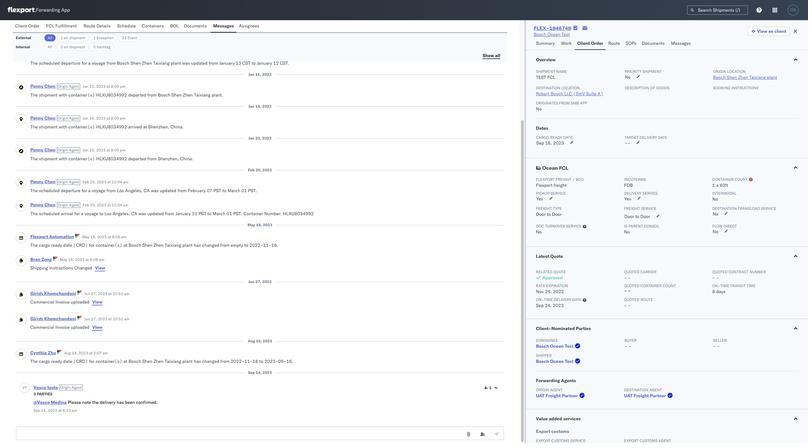 Task type: describe. For each thing, give the bounding box(es) containing it.
2 horizontal spatial time
[[747, 284, 756, 288]]

all for 1
[[48, 35, 52, 40]]

0 vertical spatial 20,
[[256, 168, 262, 172]]

0 horizontal spatial 16.
[[272, 243, 278, 248]]

1 girish from the top
[[30, 291, 43, 297]]

pst. for 31
[[233, 211, 242, 217]]

seller
[[714, 338, 727, 343]]

view as client
[[758, 28, 787, 34]]

number:
[[264, 211, 282, 217]]

arrival
[[61, 211, 73, 217]]

the cargo ready date (crd) for container(s)  at bosch shen zhen taixiang plant has changed from 2022-11-16 to 2023-09-16.
[[30, 359, 293, 365]]

cynthia zhu button
[[30, 350, 56, 356]]

2 jun 27, 2023 at 10:51 am from the top
[[84, 317, 129, 322]]

1 horizontal spatial documents button
[[640, 38, 669, 50]]

service down flexport freight / bco flexport freight
[[551, 191, 566, 196]]

destination location robert bosch llc (smv suite a)
[[536, 86, 604, 97]]

service right transload at the top of the page
[[761, 206, 777, 211]]

pickup service
[[536, 191, 566, 196]]

related quote
[[536, 270, 566, 274]]

jun for view button corresponding to girish khemchandani
[[84, 317, 90, 322]]

01 for 07
[[242, 188, 247, 194]]

23, for jan 23, 2023
[[256, 136, 261, 141]]

penny chen origin agent for the shipment with container(s) hlxu8034992 departed from shenzhen, china.
[[30, 147, 79, 153]]

destination transload service
[[713, 206, 777, 211]]

penny for the scheduled arrival for a voyage to los angeles, ca was updated from january 31 pst to march 01 pst. container number: hlxu8034992
[[30, 202, 43, 208]]

zhen inside origin location bosch shen zhen taixiang plant
[[739, 75, 749, 80]]

8
[[713, 289, 716, 295]]

0 vertical spatial jun
[[248, 280, 255, 284]]

departed for bosch
[[128, 92, 146, 98]]

work button
[[559, 38, 575, 50]]

the
[[92, 400, 99, 406]]

am for cynthia zhu button
[[103, 351, 108, 356]]

latest
[[536, 254, 550, 259]]

doc
[[536, 224, 545, 229]]

vasco teste origin agent
[[33, 385, 82, 391]]

services
[[564, 416, 581, 422]]

bosch ocean test for consignee
[[536, 344, 574, 349]]

@vasco medina please note the delivery has been confirmed. sep 14, 2023 at 6:10 am
[[33, 400, 158, 413]]

cst for 14
[[242, 37, 251, 43]]

quote
[[554, 270, 566, 274]]

cst. for the scheduled departure for a voyage from bosch shen zhen taixiang plant was updated from january 13 cst to january 12 cst.
[[280, 60, 290, 66]]

1 horizontal spatial 2022-
[[250, 243, 263, 248]]

forwarding app
[[36, 7, 70, 13]]

destination for service
[[713, 206, 737, 211]]

1 uploaded from the top
[[71, 299, 90, 305]]

2 girish khemchandani button from the top
[[30, 316, 76, 322]]

1 vertical spatial 2022-
[[231, 359, 245, 365]]

feb 20, 2023 at 12:04 am for from
[[83, 180, 128, 184]]

18, for cynthia zhu
[[72, 351, 78, 356]]

8:00 for the shipment with container(s) hlxu8034992 departed from shenzhen, china.
[[111, 148, 119, 153]]

1 for 1
[[489, 386, 492, 390]]

quote
[[551, 254, 563, 259]]

shen inside origin location bosch shen zhen taixiang plant
[[727, 75, 738, 80]]

0 vertical spatial feb
[[248, 168, 255, 172]]

is parent consol no
[[625, 224, 660, 235]]

pm for the shipment with container(s) hlxu8034992 departed from shenzhen, china.
[[120, 148, 126, 153]]

time for on-time delivery date
[[544, 298, 553, 302]]

jun for the middle view button
[[84, 292, 90, 296]]

0 horizontal spatial documents button
[[182, 20, 211, 33]]

agent for the scheduled arrival for a voyage to los angeles, ca was updated from january 31 pst to march 01 pst. container number: hlxu8034992
[[69, 203, 79, 208]]

0 vertical spatial bosch ocean test link
[[534, 31, 570, 38]]

flexport automation button
[[30, 234, 74, 240]]

priority
[[625, 69, 642, 74]]

agent for the shipment with container(s) hlxu8034992 arrived at shenzhen, china.
[[69, 116, 79, 121]]

freight inside freight type door to door
[[536, 206, 552, 211]]

shipment for the shipment with container(s) hlxu8034992 arrived at shenzhen, china.
[[39, 124, 58, 130]]

flexport. image
[[8, 7, 36, 13]]

0 vertical spatial ready
[[550, 135, 563, 140]]

to inside freight type door to door
[[547, 212, 551, 217]]

freight down destination agent
[[634, 393, 649, 399]]

shipment name test fcl
[[536, 69, 568, 80]]

service up service in the right top of the page
[[643, 191, 658, 196]]

buyer
[[625, 338, 637, 343]]

a for the scheduled departure for a voyage from los angeles, ca was updated from february 07 pst to march 01 pst.
[[88, 188, 91, 194]]

on- for on-time transit time 8 days
[[713, 284, 721, 288]]

event
[[128, 35, 137, 40]]

automation
[[49, 234, 74, 240]]

door down service in the right top of the page
[[641, 214, 651, 220]]

1 vertical spatial order
[[591, 40, 604, 46]]

quoted for quoted contract number - - rate expiration nov 25, 2022
[[713, 270, 728, 274]]

the cargo ready date (crd) for container(s)  at bosch shen zhen taixiang plant has changed from empty to 2022-11-16.
[[30, 243, 278, 248]]

bco
[[576, 177, 584, 182]]

0 horizontal spatial order
[[28, 23, 40, 29]]

for for the scheduled departure for a voyage from bosch shen zhen taixiang plant was updated from january 13 cst to january 12 cst.
[[82, 60, 87, 66]]

shipper
[[536, 353, 552, 358]]

1 horizontal spatial 13
[[273, 37, 279, 43]]

the scheduled departure for a voyage from bosch shen zhen taixiang plant was updated from january 14 cst to january 13 cst.
[[30, 37, 290, 43]]

am for bran zeng button
[[99, 257, 104, 262]]

33
[[122, 35, 127, 40]]

transit
[[731, 284, 746, 288]]

ocean down flex-1846748 link
[[548, 32, 561, 37]]

smb
[[571, 101, 579, 106]]

uat freight partner for origin
[[536, 393, 578, 399]]

jan for jan 23, 2023 at 8:00 pm
[[83, 148, 88, 153]]

jan 14, 2023
[[249, 104, 272, 109]]

the scheduled departure for a voyage from bosch shen zhen taixiang plant was updated from january 13 cst to january 12 cst.
[[30, 60, 290, 66]]

the for the cargo ready date (crd) for container(s)  at bosch shen zhen taixiang plant has changed from empty to 2022-11-16.
[[30, 243, 38, 248]]

fcl fulfillment
[[46, 23, 77, 29]]

service right turnover in the bottom of the page
[[567, 224, 582, 229]]

vasco teste button
[[33, 385, 58, 391]]

route for route details
[[84, 23, 95, 29]]

has for 2022-
[[194, 359, 201, 365]]

agent for the shipment with container(s) hlxu8034992 departed from shenzhen, china.
[[69, 148, 79, 153]]

bol
[[170, 23, 179, 29]]

route details button
[[81, 20, 115, 33]]

on for 0
[[64, 45, 68, 49]]

1 invoice from the top
[[55, 299, 70, 305]]

flexport automation
[[30, 234, 74, 240]]

no down flow
[[713, 229, 719, 235]]

2 horizontal spatial delivery
[[640, 135, 657, 140]]

1 horizontal spatial count
[[735, 177, 748, 182]]

bosch ocean test link for shipper
[[536, 359, 582, 365]]

1 vertical spatial freight
[[554, 183, 567, 188]]

10, for the scheduled departure for a voyage from bosch shen zhen taixiang plant was updated from january 14 cst to january 13 cst.
[[102, 29, 108, 34]]

18, for bran zeng
[[68, 257, 74, 262]]

agent for the scheduled departure for a voyage from los angeles, ca was updated from february 07 pst to march 01 pst.
[[69, 180, 79, 184]]

0 horizontal spatial container
[[244, 211, 263, 217]]

summary button
[[534, 38, 559, 50]]

containers button
[[139, 20, 168, 33]]

1 vertical spatial view button
[[92, 299, 103, 305]]

1 girish khemchandani button from the top
[[30, 291, 76, 297]]

forwarding agents
[[536, 378, 576, 384]]

the for the cargo ready date (crd) for container(s)  at bosch shen zhen taixiang plant has changed from 2022-11-16 to 2023-09-16.
[[30, 359, 38, 365]]

flexport for flexport automation
[[30, 234, 48, 240]]

number
[[750, 270, 766, 274]]

12:04 for to
[[112, 203, 122, 208]]

1 button
[[485, 386, 492, 391]]

jan 23, 2023 at 8:00 pm
[[83, 148, 126, 153]]

14, inside the @vasco medina please note the delivery has been confirmed. sep 14, 2023 at 6:10 am
[[41, 408, 47, 413]]

25,
[[545, 289, 552, 295]]

0 vertical spatial test
[[562, 32, 570, 37]]

1 vertical spatial client order button
[[575, 38, 606, 50]]

/
[[573, 177, 575, 182]]

latest quote
[[536, 254, 563, 259]]

fcl inside button
[[46, 23, 54, 29]]

1 x 40ft
[[713, 183, 729, 188]]

contract
[[729, 270, 749, 274]]

show
[[483, 53, 494, 58]]

client-
[[536, 326, 552, 332]]

llc
[[565, 91, 572, 97]]

quoted route - -
[[625, 298, 653, 309]]

cynthia zhu
[[30, 350, 56, 356]]

no up flow
[[713, 211, 719, 217]]

client for bottommost client order button
[[578, 40, 590, 46]]

related
[[536, 270, 553, 274]]

freight down origin agent
[[546, 393, 561, 399]]

1 vertical spatial 16.
[[287, 359, 293, 365]]

app inside forwarding app link
[[61, 7, 70, 13]]

freight up door to door
[[625, 206, 640, 211]]

may for automation
[[82, 235, 89, 239]]

ocean fcl
[[543, 165, 569, 171]]

11, for jan 11, 2023 at 8:00 pm
[[89, 84, 95, 89]]

of
[[651, 86, 656, 90]]

with for the shipment with container(s) hlxu8034992 arrived at shenzhen, china.
[[59, 124, 67, 130]]

has inside the @vasco medina please note the delivery has been confirmed. sep 14, 2023 at 6:10 am
[[117, 400, 124, 406]]

destination for robert
[[536, 86, 561, 90]]

11, for jan 11, 2023
[[256, 72, 261, 77]]

@vasco medina button
[[33, 400, 67, 406]]

departure for the scheduled departure for a voyage from bosch shen zhen taixiang plant was updated from january 13 cst to january 12 cst.
[[61, 60, 80, 66]]

schedule
[[117, 23, 136, 29]]

2023 inside the @vasco medina please note the delivery has been confirmed. sep 14, 2023 at 6:10 am
[[48, 408, 57, 413]]

pst for 07
[[214, 188, 221, 194]]

pm for the shipment with container(s) hlxu8034992 arrived at shenzhen, china.
[[120, 116, 126, 121]]

bran
[[30, 257, 40, 262]]

feb 20, 2023
[[248, 168, 272, 172]]

1 vertical spatial messages
[[672, 40, 691, 46]]

2 khemchandani from the top
[[44, 316, 76, 322]]

0 vertical spatial messages button
[[211, 20, 237, 33]]

partner for destination agent
[[650, 393, 667, 399]]

door up is
[[625, 214, 635, 220]]

the shipment with container(s) hlxu8034992 departed from bosch shen zhen taixiang plant.
[[30, 92, 223, 98]]

show all
[[483, 53, 501, 58]]

origin for the scheduled arrival for a voyage to los angeles, ca was updated from january 31 pst to march 01 pst. container number: hlxu8034992
[[58, 203, 68, 208]]

app inside originates from smb app no
[[580, 101, 588, 106]]

view button for girish khemchandani
[[92, 324, 103, 331]]

1 khemchandani from the top
[[44, 291, 76, 297]]

1 vertical spatial 11-
[[245, 359, 253, 365]]

plant inside origin location bosch shen zhen taixiang plant
[[768, 75, 778, 80]]

test for consignee
[[565, 344, 574, 349]]

overview button
[[526, 50, 809, 69]]

cst. for the scheduled departure for a voyage from bosch shen zhen taixiang plant was updated from january 14 cst to january 13 cst.
[[280, 37, 290, 43]]

ocean down shipper
[[550, 359, 564, 365]]

jan 23, 2023
[[249, 136, 272, 141]]

0 vertical spatial 27,
[[256, 280, 261, 284]]

0 vertical spatial bosch ocean test
[[534, 32, 570, 37]]

shenzhen, for at
[[148, 124, 169, 130]]

14, for jan 14, 2023 at 8:00 pm
[[89, 116, 95, 121]]

scheduled for the scheduled departure for a voyage from bosch shen zhen taixiang plant was updated from january 14 cst to january 13 cst.
[[39, 37, 60, 43]]

consol
[[644, 224, 660, 229]]

@vasco
[[33, 400, 50, 406]]

jan for jan 23, 2023
[[249, 136, 255, 141]]

bran zeng
[[30, 257, 52, 262]]

0 for 0 on shipment
[[61, 45, 63, 49]]

customs
[[552, 429, 570, 435]]

carrier
[[641, 270, 657, 274]]

1 horizontal spatial 11-
[[263, 243, 272, 248]]

the shipment with container(s) hlxu8034992 departed from shenzhen, china.
[[30, 156, 193, 162]]

0 on shipment
[[61, 45, 85, 49]]

berthelot for the scheduled departure for a voyage from bosch shen zhen taixiang plant was updated from january 14 cst to january 13 cst.
[[48, 28, 68, 34]]

test
[[536, 75, 547, 80]]

commercial for first girish khemchandani button from the bottom
[[30, 325, 54, 330]]

24,
[[545, 303, 552, 309]]

hlxu8034992 for the shipment with container(s) hlxu8034992 arrived at shenzhen, china.
[[96, 124, 127, 130]]

ready for the cargo ready date (crd) for container(s)  at bosch shen zhen taixiang plant has changed from empty to 2022-11-16.
[[51, 243, 62, 248]]

mélanie berthelot button for the scheduled departure for a voyage from bosch shen zhen taixiang plant was updated from january 14 cst to january 13 cst.
[[30, 28, 68, 34]]

aug for aug 18, 2023
[[248, 339, 255, 344]]

3
[[33, 392, 36, 397]]

commercial invoice uploaded view for first girish khemchandani button from the bottom
[[30, 325, 103, 330]]

mélanie berthelot button for the scheduled departure for a voyage from bosch shen zhen taixiang plant was updated from january 13 cst to january 12 cst.
[[30, 51, 68, 57]]

voyage for the scheduled departure for a voyage from bosch shen zhen taixiang plant was updated from january 13 cst to january 12 cst.
[[92, 60, 105, 66]]

uat freight partner for destination
[[625, 393, 667, 399]]

scheduled for the scheduled arrival for a voyage to los angeles, ca was updated from january 31 pst to march 01 pst. container number: hlxu8034992
[[39, 211, 60, 217]]

hlxu8034992 for the shipment with container(s) hlxu8034992 departed from bosch shen zhen taixiang plant.
[[96, 92, 127, 98]]

scheduled for the scheduled departure for a voyage from los angeles, ca was updated from february 07 pst to march 01 pst.
[[39, 188, 60, 194]]

partner for origin agent
[[562, 393, 578, 399]]

export
[[536, 429, 551, 435]]

ca for from
[[144, 188, 150, 194]]

8:00 for the shipment with container(s) hlxu8034992 departed from bosch shen zhen taixiang plant.
[[111, 84, 119, 89]]

value added services button
[[526, 410, 809, 429]]

intermodal
[[713, 191, 737, 196]]

2:07
[[94, 351, 102, 356]]

no down "doc"
[[536, 229, 542, 235]]

(smv
[[574, 91, 585, 97]]

china. for the shipment with container(s) hlxu8034992 departed from shenzhen, china.
[[180, 156, 193, 162]]

client for the topmost client order button
[[15, 23, 27, 29]]

os
[[791, 8, 797, 12]]

ca for to
[[131, 211, 137, 217]]

february
[[188, 188, 206, 194]]

33 event
[[122, 35, 137, 40]]

hlxu8034992 right number:
[[283, 211, 314, 217]]



Task type: vqa. For each thing, say whether or not it's contained in the screenshot.


Task type: locate. For each thing, give the bounding box(es) containing it.
bosch
[[534, 32, 547, 37], [117, 37, 130, 43], [117, 60, 130, 66], [714, 75, 726, 80], [551, 91, 564, 97], [158, 92, 170, 98], [129, 243, 141, 248], [536, 344, 549, 349], [129, 359, 141, 365], [536, 359, 549, 365]]

view
[[758, 28, 768, 34], [95, 265, 105, 271], [92, 299, 103, 305], [92, 325, 103, 330]]

0 horizontal spatial location
[[562, 86, 580, 90]]

route inside button
[[609, 40, 620, 46]]

door up "doc"
[[536, 212, 546, 217]]

0 horizontal spatial client
[[15, 23, 27, 29]]

documents for the rightmost the documents button
[[642, 40, 665, 46]]

10:51 for the middle view button
[[113, 292, 123, 296]]

-
[[625, 140, 628, 146], [628, 140, 631, 146], [625, 275, 627, 281], [628, 275, 631, 281], [713, 275, 716, 281], [717, 275, 719, 281], [625, 288, 627, 294], [628, 288, 631, 294], [625, 303, 627, 309], [628, 303, 631, 309], [625, 344, 628, 349], [629, 344, 632, 349], [714, 344, 716, 349], [718, 344, 720, 349]]

sep for sep 24, 2023
[[536, 303, 544, 309]]

agent down forwarding agents
[[550, 388, 563, 393]]

client right work button
[[578, 40, 590, 46]]

sep inside the @vasco medina please note the delivery has been confirmed. sep 14, 2023 at 6:10 am
[[33, 408, 40, 413]]

1 vertical spatial documents button
[[640, 38, 669, 50]]

5 penny chen origin agent from the top
[[30, 202, 79, 208]]

1 partner from the left
[[562, 393, 578, 399]]

turnover
[[546, 224, 566, 229]]

(crd) for flexport automation
[[73, 243, 88, 248]]

bosch inside origin location bosch shen zhen taixiang plant
[[714, 75, 726, 80]]

1 uat from the left
[[536, 393, 545, 399]]

jan for jan 14, 2023 at 8:00 pm
[[83, 116, 88, 121]]

forwarding up fcl fulfillment at the top left of page
[[36, 7, 60, 13]]

2 vertical spatial jun
[[84, 317, 90, 322]]

agent up value added services button
[[650, 388, 662, 393]]

penny chen button for the scheduled arrival for a voyage to los angeles, ca was updated from january 31 pst to march 01 pst. container number: hlxu8034992
[[30, 202, 56, 208]]

origin inside vasco teste origin agent
[[60, 385, 71, 390]]

0 vertical spatial client order button
[[13, 20, 44, 33]]

0 vertical spatial changed
[[202, 243, 219, 248]]

cst right 14 at the top left
[[242, 37, 251, 43]]

all button left 0 on shipment
[[44, 43, 56, 51]]

13 up 12
[[273, 37, 279, 43]]

0 horizontal spatial 0
[[61, 45, 63, 49]]

4 the from the top
[[30, 124, 38, 130]]

0 vertical spatial 11-
[[263, 243, 272, 248]]

the scheduled departure for a voyage from los angeles, ca was updated from february 07 pst to march 01 pst.
[[30, 188, 257, 194]]

1 penny from the top
[[30, 83, 43, 89]]

8:00
[[111, 84, 119, 89], [111, 116, 119, 121], [111, 148, 119, 153]]

1 pm from the top
[[120, 84, 126, 89]]

0 vertical spatial may
[[248, 223, 255, 227]]

container(s) for the shipment with container(s) hlxu8034992 departed from shenzhen, china.
[[68, 156, 95, 162]]

penny chen origin agent
[[30, 83, 79, 89], [30, 115, 79, 121], [30, 147, 79, 153], [30, 179, 79, 185], [30, 202, 79, 208]]

angeles,
[[125, 188, 143, 194], [113, 211, 130, 217]]

quoted left the carrier
[[625, 270, 640, 274]]

1 horizontal spatial uat
[[625, 393, 633, 399]]

client order button right work
[[575, 38, 606, 50]]

bosch ocean test link up summary
[[534, 31, 570, 38]]

feb for the scheduled arrival for a voyage to los angeles, ca was updated from january 31 pst to march 01 pst. container number: hlxu8034992
[[83, 203, 89, 208]]

0 vertical spatial mélanie berthelot button
[[30, 28, 68, 34]]

client up external
[[15, 23, 27, 29]]

a)
[[598, 91, 604, 97]]

messages button up 14 at the top left
[[211, 20, 237, 33]]

door
[[536, 212, 546, 217], [552, 212, 562, 217], [625, 214, 635, 220], [641, 214, 651, 220]]

1 vertical spatial uploaded
[[71, 325, 90, 330]]

incoterms fob
[[625, 177, 646, 188]]

5 chen from the top
[[44, 202, 56, 208]]

1 berthelot from the top
[[48, 28, 68, 34]]

0 vertical spatial departed
[[128, 92, 146, 98]]

on up 0 on shipment
[[64, 35, 68, 40]]

origin inside origin location bosch shen zhen taixiang plant
[[714, 69, 727, 74]]

1 chen from the top
[[44, 83, 56, 89]]

jan for jan 10, 2023 at 2:16 am
[[95, 29, 101, 34]]

2 vertical spatial 8:00
[[111, 148, 119, 153]]

jun 27, 2023
[[248, 280, 272, 284]]

target
[[625, 135, 639, 140]]

fcl up flexport freight / bco flexport freight
[[559, 165, 569, 171]]

0 horizontal spatial pst.
[[233, 211, 242, 217]]

3 parties button
[[33, 391, 52, 397]]

berthelot for the scheduled departure for a voyage from bosch shen zhen taixiang plant was updated from january 13 cst to january 12 cst.
[[48, 51, 68, 57]]

0 horizontal spatial messages
[[213, 23, 234, 29]]

1 10:51 from the top
[[113, 292, 123, 296]]

may 18, 2023 at 8:06 am
[[82, 235, 127, 239], [60, 257, 104, 262]]

priority shipment
[[625, 69, 662, 74]]

2 uat from the left
[[625, 393, 633, 399]]

5 penny chen button from the top
[[30, 202, 56, 208]]

mélanie berthelot origin agent up 1 on shipment
[[30, 28, 92, 34]]

pst for 31
[[199, 211, 206, 217]]

1 horizontal spatial documents
[[642, 40, 665, 46]]

1 vertical spatial changed
[[202, 359, 219, 365]]

client order button up external
[[13, 20, 44, 33]]

count up the intermodal
[[735, 177, 748, 182]]

4 penny chen button from the top
[[30, 179, 56, 185]]

1 agent from the left
[[550, 388, 563, 393]]

yes for pickup
[[537, 196, 544, 202]]

aug right the zhu
[[64, 351, 71, 356]]

3 scheduled from the top
[[39, 188, 60, 194]]

location inside origin location bosch shen zhen taixiang plant
[[728, 69, 746, 74]]

14,
[[256, 104, 261, 109], [89, 116, 95, 121], [256, 371, 262, 375], [41, 408, 47, 413]]

2023-
[[265, 359, 278, 365]]

jan for jan 10, 2023 at 2:17 am
[[95, 52, 101, 57]]

0 vertical spatial girish
[[30, 291, 43, 297]]

0 vertical spatial pm
[[120, 84, 126, 89]]

4 penny chen origin agent from the top
[[30, 179, 79, 185]]

test down client-nominated parties
[[565, 344, 574, 349]]

delivery service
[[625, 191, 658, 196]]

1 (crd) from the top
[[73, 243, 88, 248]]

hlxu8034992 down the jan 23, 2023 at 8:00 pm
[[96, 156, 127, 162]]

1 cst. from the top
[[280, 37, 290, 43]]

client order up external
[[15, 23, 40, 29]]

no down the intermodal
[[713, 196, 719, 202]]

ocean up flexport freight / bco flexport freight
[[543, 165, 558, 171]]

please
[[68, 400, 81, 406]]

0 vertical spatial client order
[[15, 23, 40, 29]]

work
[[562, 40, 572, 46]]

2 horizontal spatial may
[[248, 223, 255, 227]]

2 10:51 from the top
[[113, 317, 123, 322]]

girish khemchandani button
[[30, 291, 76, 297], [30, 316, 76, 322]]

0 horizontal spatial forwarding
[[36, 7, 60, 13]]

los for from
[[117, 188, 124, 194]]

1 vertical spatial cst.
[[280, 60, 290, 66]]

1 uat freight partner link from the left
[[536, 393, 587, 399]]

16. down may 18, 2023
[[272, 243, 278, 248]]

forwarding for forwarding agents
[[536, 378, 560, 384]]

cst up jan 11, 2023
[[242, 60, 251, 66]]

quoted inside quoted route - -
[[625, 298, 640, 302]]

8:00 for the shipment with container(s) hlxu8034992 arrived at shenzhen, china.
[[111, 116, 119, 121]]

no inside originates from smb app no
[[536, 106, 542, 112]]

0 vertical spatial 23,
[[256, 136, 261, 141]]

8 the from the top
[[30, 243, 38, 248]]

quoted inside the quoted contract number - - rate expiration nov 25, 2022
[[713, 270, 728, 274]]

1 cst from the top
[[242, 37, 251, 43]]

0 vertical spatial 2022-
[[250, 243, 263, 248]]

2 cargo from the top
[[39, 359, 50, 365]]

penny for the shipment with container(s) hlxu8034992 departed from shenzhen, china.
[[30, 147, 43, 153]]

route inside 'button'
[[84, 23, 95, 29]]

destination inside destination location robert bosch llc (smv suite a)
[[536, 86, 561, 90]]

client order button
[[13, 20, 44, 33], [575, 38, 606, 50]]

details
[[97, 23, 111, 29]]

1 commercial invoice uploaded view from the top
[[30, 299, 103, 305]]

1846748
[[550, 25, 572, 31]]

all button for 1
[[44, 34, 56, 42]]

2 vertical spatial with
[[59, 156, 67, 162]]

march right 31
[[213, 211, 226, 217]]

parent
[[629, 224, 643, 229]]

partner down destination agent
[[650, 393, 667, 399]]

2 vertical spatial 27,
[[91, 317, 97, 322]]

1 horizontal spatial messages button
[[669, 38, 695, 50]]

for for the scheduled arrival for a voyage to los angeles, ca was updated from january 31 pst to march 01 pst. container number: hlxu8034992
[[74, 211, 80, 217]]

8:00 up the shipment with container(s) hlxu8034992 arrived at shenzhen, china.
[[111, 116, 119, 121]]

freight left type
[[536, 206, 552, 211]]

2 girish from the top
[[30, 316, 43, 322]]

quoted down "quoted carrier - -"
[[625, 284, 640, 288]]

1 scheduled from the top
[[39, 37, 60, 43]]

1 cargo from the top
[[39, 243, 50, 248]]

0 vertical spatial all
[[48, 35, 52, 40]]

1 vertical spatial girish khemchandani
[[30, 316, 76, 322]]

1 penny chen button from the top
[[30, 83, 56, 89]]

0 vertical spatial documents button
[[182, 20, 211, 33]]

1 mélanie berthelot button from the top
[[30, 28, 68, 34]]

documents right bol button
[[184, 23, 207, 29]]

1 uat freight partner from the left
[[536, 393, 578, 399]]

all left 0 on shipment
[[48, 45, 52, 49]]

0 vertical spatial forwarding
[[36, 7, 60, 13]]

location for zhen
[[728, 69, 746, 74]]

from inside originates from smb app no
[[559, 101, 570, 106]]

on- inside on-time transit time 8 days
[[713, 284, 721, 288]]

latest quote button
[[526, 247, 809, 266]]

cst for 13
[[242, 60, 251, 66]]

route
[[641, 298, 653, 302]]

1 vertical spatial all button
[[44, 43, 56, 51]]

on- up the 8
[[713, 284, 721, 288]]

fcl down shipment
[[548, 75, 556, 80]]

2 mélanie berthelot origin agent from the top
[[30, 51, 92, 57]]

1 vertical spatial 10:51
[[113, 317, 123, 322]]

8:06 for bran zeng
[[90, 257, 98, 262]]

fcl inside ocean fcl "button"
[[559, 165, 569, 171]]

1 horizontal spatial client
[[578, 40, 590, 46]]

door down type
[[552, 212, 562, 217]]

client order right work button
[[578, 40, 604, 46]]

0 vertical spatial cst
[[242, 37, 251, 43]]

may
[[248, 223, 255, 227], [82, 235, 89, 239], [60, 257, 67, 262]]

sep left 24, at the bottom right of the page
[[536, 303, 544, 309]]

2 all button from the top
[[44, 43, 56, 51]]

yes
[[537, 196, 544, 202], [625, 196, 632, 202]]

12:04 down the scheduled departure for a voyage from los angeles, ca was updated from february 07 pst to march 01 pst.
[[112, 203, 122, 208]]

1 vertical spatial client order
[[578, 40, 604, 46]]

1 vertical spatial may 18, 2023 at 8:06 am
[[60, 257, 104, 262]]

freight up the pickup service on the top right of the page
[[554, 183, 567, 188]]

delivery inside the @vasco medina please note the delivery has been confirmed. sep 14, 2023 at 6:10 am
[[100, 400, 116, 406]]

0 vertical spatial freight
[[556, 177, 572, 182]]

feb
[[248, 168, 255, 172], [83, 180, 89, 184], [83, 203, 89, 208]]

1 horizontal spatial container
[[713, 177, 734, 182]]

all button for 0
[[44, 43, 56, 51]]

2 all from the top
[[48, 45, 52, 49]]

0 vertical spatial has
[[194, 243, 201, 248]]

1 10, from the top
[[102, 29, 108, 34]]

1 the from the top
[[30, 37, 38, 43]]

chen for the shipment with container(s) hlxu8034992 arrived at shenzhen, china.
[[44, 115, 56, 121]]

medina
[[51, 400, 67, 406]]

forwarding up origin agent
[[536, 378, 560, 384]]

t
[[25, 386, 27, 390]]

bosch ocean test link down shipper
[[536, 359, 582, 365]]

1 vertical spatial count
[[663, 284, 676, 288]]

1 vertical spatial messages button
[[669, 38, 695, 50]]

mélanie berthelot button
[[30, 28, 68, 34], [30, 51, 68, 57]]

1 commercial from the top
[[30, 299, 54, 305]]

0 vertical spatial angeles,
[[125, 188, 143, 194]]

mélanie down external
[[30, 51, 47, 57]]

cargo for flexport
[[39, 243, 50, 248]]

uat freight partner down origin agent
[[536, 393, 578, 399]]

2 girish khemchandani from the top
[[30, 316, 76, 322]]

am inside the @vasco medina please note the delivery has been confirmed. sep 14, 2023 at 6:10 am
[[72, 408, 77, 413]]

fcl inside shipment name test fcl
[[548, 75, 556, 80]]

no inside intermodal no
[[713, 196, 719, 202]]

departure down 0 on shipment
[[61, 60, 80, 66]]

2 vertical spatial bosch ocean test link
[[536, 359, 582, 365]]

days
[[717, 289, 726, 295]]

forwarding for forwarding app
[[36, 7, 60, 13]]

bosch ocean test down flex-1846748 link
[[534, 32, 570, 37]]

berthelot down 0 on shipment
[[48, 51, 68, 57]]

yes down pickup
[[537, 196, 544, 202]]

agent for the shipment with container(s) hlxu8034992 departed from bosch shen zhen taixiang plant.
[[69, 84, 79, 89]]

feb for the scheduled departure for a voyage from los angeles, ca was updated from february 07 pst to march 01 pst.
[[83, 180, 89, 184]]

buyer - -
[[625, 338, 637, 349]]

2 cst. from the top
[[280, 60, 290, 66]]

--
[[625, 140, 631, 146]]

time up 24, at the bottom right of the page
[[544, 298, 553, 302]]

has for empty
[[194, 243, 201, 248]]

intermodal no
[[713, 191, 737, 202]]

0 left hashtag
[[93, 45, 96, 49]]

1 vertical spatial all
[[48, 45, 52, 49]]

the for the shipment with container(s) hlxu8034992 arrived at shenzhen, china.
[[30, 124, 38, 130]]

a for the scheduled departure for a voyage from bosch shen zhen taixiang plant was updated from january 13 cst to january 12 cst.
[[88, 60, 91, 66]]

route left sops
[[609, 40, 620, 46]]

1 vertical spatial 12:04
[[112, 203, 122, 208]]

chen for the shipment with container(s) hlxu8034992 departed from shenzhen, china.
[[44, 147, 56, 153]]

1 vertical spatial mélanie berthelot origin agent
[[30, 51, 92, 57]]

penny chen origin agent for the shipment with container(s) hlxu8034992 arrived at shenzhen, china.
[[30, 115, 79, 121]]

jan 14, 2023 at 8:00 pm
[[83, 116, 126, 121]]

bosch ocean test down consignee
[[536, 344, 574, 349]]

cargo down cynthia zhu
[[39, 359, 50, 365]]

2 mélanie from the top
[[30, 51, 47, 57]]

1 penny chen origin agent from the top
[[30, 83, 79, 89]]

40ft
[[720, 183, 729, 188]]

app right smb
[[580, 101, 588, 106]]

10,
[[102, 29, 108, 34], [102, 52, 108, 57]]

documents for the documents button to the left
[[184, 23, 207, 29]]

bosch inside destination location robert bosch llc (smv suite a)
[[551, 91, 564, 97]]

11- up sep 14, 2023
[[245, 359, 253, 365]]

ready up sep 16, 2023
[[550, 135, 563, 140]]

2 uat freight partner link from the left
[[625, 393, 675, 399]]

nov
[[536, 289, 544, 295]]

0 vertical spatial documents
[[184, 23, 207, 29]]

the for the scheduled departure for a voyage from bosch shen zhen taixiang plant was updated from january 13 cst to january 12 cst.
[[30, 60, 38, 66]]

penny for the scheduled departure for a voyage from los angeles, ca was updated from february 07 pst to march 01 pst.
[[30, 179, 43, 185]]

0 vertical spatial los
[[117, 188, 124, 194]]

1 vertical spatial jun 27, 2023 at 10:51 am
[[84, 317, 129, 322]]

am for mélanie berthelot button corresponding to the scheduled departure for a voyage from bosch shen zhen taixiang plant was updated from january 13 cst to january 12 cst.
[[133, 52, 138, 57]]

shipping
[[30, 265, 48, 271]]

mélanie for the scheduled departure for a voyage from bosch shen zhen taixiang plant was updated from january 13 cst to january 12 cst.
[[30, 51, 47, 57]]

2 uploaded from the top
[[71, 325, 90, 330]]

2 cst from the top
[[242, 60, 251, 66]]

2 commercial from the top
[[30, 325, 54, 330]]

1 horizontal spatial client order button
[[575, 38, 606, 50]]

1 changed from the top
[[202, 243, 219, 248]]

ready for the cargo ready date (crd) for container(s)  at bosch shen zhen taixiang plant has changed from 2022-11-16 to 2023-09-16.
[[51, 359, 62, 365]]

pm
[[120, 84, 126, 89], [120, 116, 126, 121], [120, 148, 126, 153]]

0 vertical spatial fcl
[[46, 23, 54, 29]]

1 departure from the top
[[61, 37, 80, 43]]

berthelot up 1 on shipment
[[48, 28, 68, 34]]

1 vertical spatial commercial invoice uploaded view
[[30, 325, 103, 330]]

all button
[[44, 34, 56, 42], [44, 43, 56, 51]]

may for zeng
[[60, 257, 67, 262]]

0 vertical spatial 01
[[242, 188, 247, 194]]

Search Shipments (/) text field
[[688, 5, 749, 15]]

2 departure from the top
[[61, 60, 80, 66]]

2022- left 16
[[231, 359, 245, 365]]

mélanie up external
[[30, 28, 47, 34]]

1 vertical spatial feb 20, 2023 at 12:04 am
[[83, 203, 128, 208]]

sep
[[537, 140, 544, 146], [536, 303, 544, 309], [248, 371, 255, 375], [33, 408, 40, 413]]

01 for 31
[[227, 211, 232, 217]]

as
[[769, 28, 774, 34]]

test up agents at the bottom of page
[[565, 359, 574, 365]]

khemchandani
[[44, 291, 76, 297], [44, 316, 76, 322]]

27,
[[256, 280, 261, 284], [91, 292, 97, 296], [91, 317, 97, 322]]

count right container
[[663, 284, 676, 288]]

18,
[[256, 223, 262, 227], [90, 235, 96, 239], [68, 257, 74, 262], [256, 339, 262, 344], [72, 351, 78, 356]]

2 penny chen origin agent from the top
[[30, 115, 79, 121]]

sep for sep 14, 2023
[[248, 371, 255, 375]]

cargo for cynthia
[[39, 359, 50, 365]]

containers
[[142, 23, 164, 29]]

hlxu8034992 down 'jan 11, 2023 at 8:00 pm'
[[96, 92, 127, 98]]

(crd) down aug 18, 2023 at 2:07 am at the left bottom of the page
[[73, 359, 88, 365]]

bosch ocean test for shipper
[[536, 359, 574, 365]]

3 penny chen button from the top
[[30, 147, 56, 153]]

3 chen from the top
[[44, 147, 56, 153]]

2 partner from the left
[[650, 393, 667, 399]]

client
[[775, 28, 787, 34]]

uat freight partner link for origin
[[536, 393, 587, 399]]

time up days
[[721, 284, 730, 288]]

1 vertical spatial berthelot
[[48, 51, 68, 57]]

the for the scheduled arrival for a voyage to los angeles, ca was updated from january 31 pst to march 01 pst. container number: hlxu8034992
[[30, 211, 38, 217]]

scheduled
[[39, 37, 60, 43], [39, 60, 60, 66], [39, 188, 60, 194], [39, 211, 60, 217]]

v t
[[23, 386, 27, 390]]

0 horizontal spatial client order button
[[13, 20, 44, 33]]

all down fcl fulfillment at the top left of page
[[48, 35, 52, 40]]

1 inside 1 button
[[489, 386, 492, 390]]

2 agent from the left
[[650, 388, 662, 393]]

no inside is parent consol no
[[625, 229, 630, 235]]

container(s) for the shipment with container(s) hlxu8034992 arrived at shenzhen, china.
[[68, 124, 95, 130]]

all button down fcl fulfillment at the top left of page
[[44, 34, 56, 42]]

view inside button
[[758, 28, 768, 34]]

2 mélanie berthelot button from the top
[[30, 51, 68, 57]]

0 vertical spatial container
[[713, 177, 734, 182]]

pst
[[214, 188, 221, 194], [199, 211, 206, 217]]

bol button
[[168, 20, 182, 33]]

1 for 1 x 40ft
[[713, 183, 716, 188]]

2 vertical spatial flexport
[[30, 234, 48, 240]]

the for the scheduled departure for a voyage from los angeles, ca was updated from february 07 pst to march 01 pst.
[[30, 188, 38, 194]]

1 on from the top
[[64, 35, 68, 40]]

14, for sep 14, 2023
[[256, 371, 262, 375]]

0 horizontal spatial 13
[[236, 60, 241, 66]]

2022- right empty
[[250, 243, 263, 248]]

commercial
[[30, 299, 54, 305], [30, 325, 54, 330]]

(crd) down automation at the left
[[73, 243, 88, 248]]

uat freight partner link down origin agent
[[536, 393, 587, 399]]

girish
[[30, 291, 43, 297], [30, 316, 43, 322]]

on- for on-time delivery date
[[536, 298, 544, 302]]

0 vertical spatial china.
[[171, 124, 184, 130]]

3 the from the top
[[30, 92, 38, 98]]

instructions
[[49, 265, 73, 271]]

count inside quoted container count - -
[[663, 284, 676, 288]]

2 penny chen button from the top
[[30, 115, 56, 121]]

2 with from the top
[[59, 124, 67, 130]]

1 mélanie berthelot origin agent from the top
[[30, 28, 92, 34]]

1 vertical spatial angeles,
[[113, 211, 130, 217]]

1 horizontal spatial time
[[721, 284, 730, 288]]

1 vertical spatial 01
[[227, 211, 232, 217]]

1 vertical spatial with
[[59, 124, 67, 130]]

documents button up overview button
[[640, 38, 669, 50]]

0 horizontal spatial aug
[[64, 351, 71, 356]]

cargo down 'flexport automation' "button"
[[39, 243, 50, 248]]

departure for the scheduled departure for a voyage from los angeles, ca was updated from february 07 pst to march 01 pst.
[[61, 188, 80, 194]]

3 8:00 from the top
[[111, 148, 119, 153]]

1 vertical spatial girish khemchandani button
[[30, 316, 76, 322]]

container up 40ft
[[713, 177, 734, 182]]

origin for the scheduled departure for a voyage from bosch shen zhen taixiang plant was updated from january 13 cst to january 12 cst.
[[71, 52, 81, 57]]

1 girish khemchandani from the top
[[30, 291, 76, 297]]

am for first girish khemchandani button from the bottom
[[124, 317, 129, 322]]

agents
[[561, 378, 576, 384]]

view button for flexport automation
[[95, 265, 106, 271]]

2 invoice from the top
[[55, 325, 70, 330]]

origin for the shipment with container(s) hlxu8034992 departed from bosch shen zhen taixiang plant.
[[58, 84, 68, 89]]

12:04 down the shipment with container(s) hlxu8034992 departed from shenzhen, china.
[[112, 180, 122, 184]]

0 vertical spatial flexport
[[536, 177, 555, 182]]

description
[[625, 86, 650, 90]]

10, down 'details'
[[102, 29, 108, 34]]

1 all button from the top
[[44, 34, 56, 42]]

uat freight partner link for destination
[[625, 393, 675, 399]]

mélanie for the scheduled departure for a voyage from bosch shen zhen taixiang plant was updated from january 14 cst to january 13 cst.
[[30, 28, 47, 34]]

0 vertical spatial with
[[59, 92, 67, 98]]

1 8:00 from the top
[[111, 84, 119, 89]]

1 horizontal spatial los
[[117, 188, 124, 194]]

12:04 for from
[[112, 180, 122, 184]]

route
[[84, 23, 95, 29], [609, 40, 620, 46]]

2 uat freight partner from the left
[[625, 393, 667, 399]]

2 12:04 from the top
[[112, 203, 122, 208]]

16. right 2023-
[[287, 359, 293, 365]]

uat down destination agent
[[625, 393, 633, 399]]

0 vertical spatial delivery
[[640, 135, 657, 140]]

0 vertical spatial commercial invoice uploaded view
[[30, 299, 103, 305]]

seller - -
[[714, 338, 727, 349]]

penny chen button for the shipment with container(s) hlxu8034992 departed from shenzhen, china.
[[30, 147, 56, 153]]

2 changed from the top
[[202, 359, 219, 365]]

client order for bottommost client order button
[[578, 40, 604, 46]]

1 vertical spatial ca
[[131, 211, 137, 217]]

client order for the topmost client order button
[[15, 23, 40, 29]]

chen for the scheduled arrival for a voyage to los angeles, ca was updated from january 31 pst to march 01 pst. container number: hlxu8034992
[[44, 202, 56, 208]]

order up external
[[28, 23, 40, 29]]

2 the from the top
[[30, 60, 38, 66]]

8:00 up the shipment with container(s) hlxu8034992 departed from shenzhen, china.
[[111, 148, 119, 153]]

quoted inside "quoted carrier - -"
[[625, 270, 640, 274]]

no down priority
[[625, 74, 631, 80]]

time right transit
[[747, 284, 756, 288]]

route button
[[606, 38, 624, 50]]

expiration
[[547, 284, 568, 288]]

chen for the scheduled departure for a voyage from los angeles, ca was updated from february 07 pst to march 01 pst.
[[44, 179, 56, 185]]

cargo ready date
[[536, 135, 573, 140]]

ocean inside "button"
[[543, 165, 558, 171]]

taixiang inside origin location bosch shen zhen taixiang plant
[[750, 75, 766, 80]]

goods
[[657, 86, 670, 90]]

documents button right bol
[[182, 20, 211, 33]]

1 horizontal spatial uat freight partner
[[625, 393, 667, 399]]

hlxu8034992 for the shipment with container(s) hlxu8034992 departed from shenzhen, china.
[[96, 156, 127, 162]]

messages left assignees
[[213, 23, 234, 29]]

1 horizontal spatial 0
[[93, 45, 96, 49]]

time
[[721, 284, 730, 288], [747, 284, 756, 288], [544, 298, 553, 302]]

1 jun 27, 2023 at 10:51 am from the top
[[84, 292, 129, 296]]

at inside the @vasco medina please note the delivery has been confirmed. sep 14, 2023 at 6:10 am
[[58, 408, 62, 413]]

7 the from the top
[[30, 211, 38, 217]]

13 down 14 at the top left
[[236, 60, 241, 66]]

ready
[[550, 135, 563, 140], [51, 243, 62, 248], [51, 359, 62, 365]]

10, for the scheduled departure for a voyage from bosch shen zhen taixiang plant was updated from january 13 cst to january 12 cst.
[[102, 52, 108, 57]]

uat freight partner
[[536, 393, 578, 399], [625, 393, 667, 399]]

location inside destination location robert bosch llc (smv suite a)
[[562, 86, 580, 90]]

on-time transit time 8 days
[[713, 284, 756, 295]]

commercial for 2nd girish khemchandani button from the bottom of the page
[[30, 299, 54, 305]]

for for the scheduled departure for a voyage from los angeles, ca was updated from february 07 pst to march 01 pst.
[[82, 188, 87, 194]]

penny for the shipment with container(s) hlxu8034992 departed from bosch shen zhen taixiang plant.
[[30, 83, 43, 89]]

0 vertical spatial 10,
[[102, 29, 108, 34]]

january
[[219, 37, 235, 43], [257, 37, 272, 43], [219, 60, 235, 66], [257, 60, 272, 66], [176, 211, 191, 217]]

2 commercial invoice uploaded view from the top
[[30, 325, 103, 330]]

2 (crd) from the top
[[73, 359, 88, 365]]

4 penny from the top
[[30, 179, 43, 185]]

departure up 0 on shipment
[[61, 37, 80, 43]]

angeles, for from
[[125, 188, 143, 194]]

uat for origin
[[536, 393, 545, 399]]

1 feb 20, 2023 at 12:04 am from the top
[[83, 180, 128, 184]]

pickup
[[536, 191, 550, 196]]

location
[[728, 69, 746, 74], [562, 86, 580, 90]]

bosch ocean test link down consignee
[[536, 343, 582, 350]]

5 the from the top
[[30, 156, 38, 162]]

the shipment with container(s) hlxu8034992 arrived at shenzhen, china.
[[30, 124, 184, 130]]

march for 31
[[213, 211, 226, 217]]

plant.
[[212, 92, 223, 98]]

2 on from the top
[[64, 45, 68, 49]]

0 vertical spatial girish khemchandani button
[[30, 291, 76, 297]]

sep down @vasco on the bottom of the page
[[33, 408, 40, 413]]

booking
[[714, 86, 731, 90]]

1 with from the top
[[59, 92, 67, 98]]

20, for the scheduled departure for a voyage from los angeles, ca was updated from february 07 pst to march 01 pst.
[[90, 180, 96, 184]]

internal
[[16, 45, 30, 49]]

agent for the scheduled departure for a voyage from bosch shen zhen taixiang plant was updated from january 14 cst to january 13 cst.
[[82, 29, 92, 34]]

incoterms
[[625, 177, 646, 182]]

0 horizontal spatial on-
[[536, 298, 544, 302]]

quoted inside quoted container count - -
[[625, 284, 640, 288]]

2 scheduled from the top
[[39, 60, 60, 66]]

3 departure from the top
[[61, 188, 80, 194]]

changed for 2022-
[[202, 359, 219, 365]]

14, for jan 14, 2023
[[256, 104, 261, 109]]

arrived
[[128, 124, 142, 130]]

2 vertical spatial departure
[[61, 188, 80, 194]]

0 vertical spatial uploaded
[[71, 299, 90, 305]]

10, down hashtag
[[102, 52, 108, 57]]

3 penny chen origin agent from the top
[[30, 147, 79, 153]]

2 departed from the top
[[128, 156, 146, 162]]

0 vertical spatial girish khemchandani
[[30, 291, 76, 297]]

ocean down consignee
[[550, 344, 564, 349]]

12
[[273, 60, 279, 66]]

2 horizontal spatial fcl
[[559, 165, 569, 171]]

1 vertical spatial flexport
[[536, 183, 553, 188]]

agent inside vasco teste origin agent
[[72, 385, 82, 390]]

2 pm from the top
[[120, 116, 126, 121]]

with for the shipment with container(s) hlxu8034992 departed from shenzhen, china.
[[59, 156, 67, 162]]

shipment for priority shipment
[[643, 69, 662, 74]]

1 mélanie from the top
[[30, 28, 47, 34]]

1 vertical spatial invoice
[[55, 325, 70, 330]]

1 vertical spatial test
[[565, 344, 574, 349]]

6 the from the top
[[30, 188, 38, 194]]

on- down nov on the bottom right
[[536, 298, 544, 302]]

hlxu8034992
[[96, 92, 127, 98], [96, 124, 127, 130], [96, 156, 127, 162], [283, 211, 314, 217]]

3 penny from the top
[[30, 147, 43, 153]]

1 yes from the left
[[537, 196, 544, 202]]

2 vertical spatial 20,
[[90, 203, 96, 208]]

order left route button
[[591, 40, 604, 46]]

penny chen origin agent for the scheduled arrival for a voyage to los angeles, ca was updated from january 31 pst to march 01 pst. container number: hlxu8034992
[[30, 202, 79, 208]]

messages up overview button
[[672, 40, 691, 46]]

originates from smb app no
[[536, 101, 588, 112]]

quoted left the contract on the bottom
[[713, 270, 728, 274]]

sep down 16
[[248, 371, 255, 375]]

2 8:00 from the top
[[111, 116, 119, 121]]

feb 20, 2023 at 12:04 am for to
[[83, 203, 128, 208]]

None text field
[[16, 427, 504, 441]]

agent for the scheduled departure for a voyage from bosch shen zhen taixiang plant was updated from january 13 cst to january 12 cst.
[[82, 52, 92, 57]]

delivery right target
[[640, 135, 657, 140]]

shenzhen,
[[148, 124, 169, 130], [158, 156, 179, 162]]

3 pm from the top
[[120, 148, 126, 153]]

1 horizontal spatial delivery
[[554, 298, 572, 302]]

penny chen button
[[30, 83, 56, 89], [30, 115, 56, 121], [30, 147, 56, 153], [30, 179, 56, 185], [30, 202, 56, 208]]

freight left the /
[[556, 177, 572, 182]]

jan for jan 11, 2023 at 8:00 pm
[[83, 84, 88, 89]]

1 horizontal spatial destination
[[625, 388, 649, 393]]

1 all from the top
[[48, 35, 52, 40]]

3 with from the top
[[59, 156, 67, 162]]

1 horizontal spatial 11,
[[256, 72, 261, 77]]

4 scheduled from the top
[[39, 211, 60, 217]]

0 vertical spatial departure
[[61, 37, 80, 43]]

0 horizontal spatial messages button
[[211, 20, 237, 33]]

2 feb 20, 2023 at 12:04 am from the top
[[83, 203, 128, 208]]

4 chen from the top
[[44, 179, 56, 185]]

1 12:04 from the top
[[112, 180, 122, 184]]

departure
[[61, 37, 80, 43], [61, 60, 80, 66], [61, 188, 80, 194]]

direct
[[724, 224, 737, 229]]



